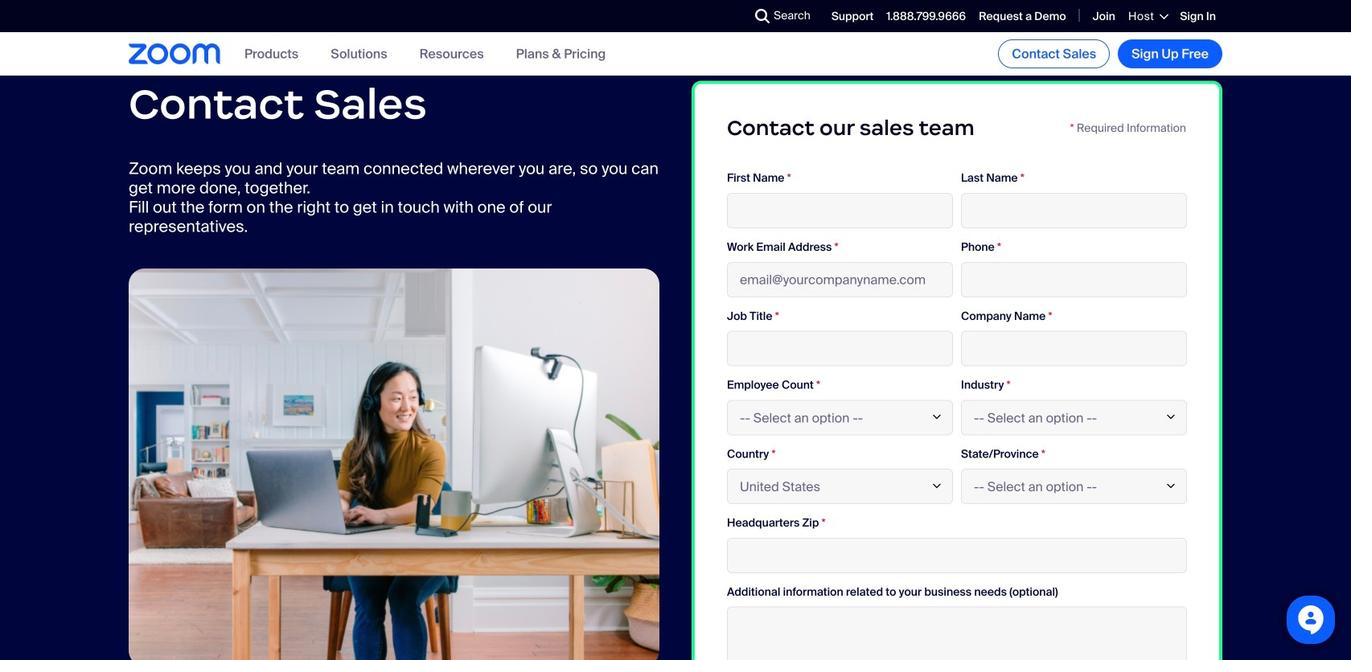 Task type: vqa. For each thing, say whether or not it's contained in the screenshot.
Search image
yes



Task type: locate. For each thing, give the bounding box(es) containing it.
customer service agent image
[[129, 269, 660, 660]]

None search field
[[697, 3, 759, 29]]

search image
[[755, 9, 770, 23], [755, 9, 770, 23]]

None text field
[[727, 193, 953, 228], [961, 262, 1187, 297], [961, 331, 1187, 366], [727, 538, 1187, 573], [727, 193, 953, 228], [961, 262, 1187, 297], [961, 331, 1187, 366], [727, 538, 1187, 573]]

None text field
[[961, 193, 1187, 228], [727, 331, 953, 366], [727, 607, 1187, 660], [961, 193, 1187, 228], [727, 331, 953, 366], [727, 607, 1187, 660]]



Task type: describe. For each thing, give the bounding box(es) containing it.
zoom logo image
[[129, 44, 220, 64]]

email@yourcompanyname.com text field
[[727, 262, 953, 297]]



